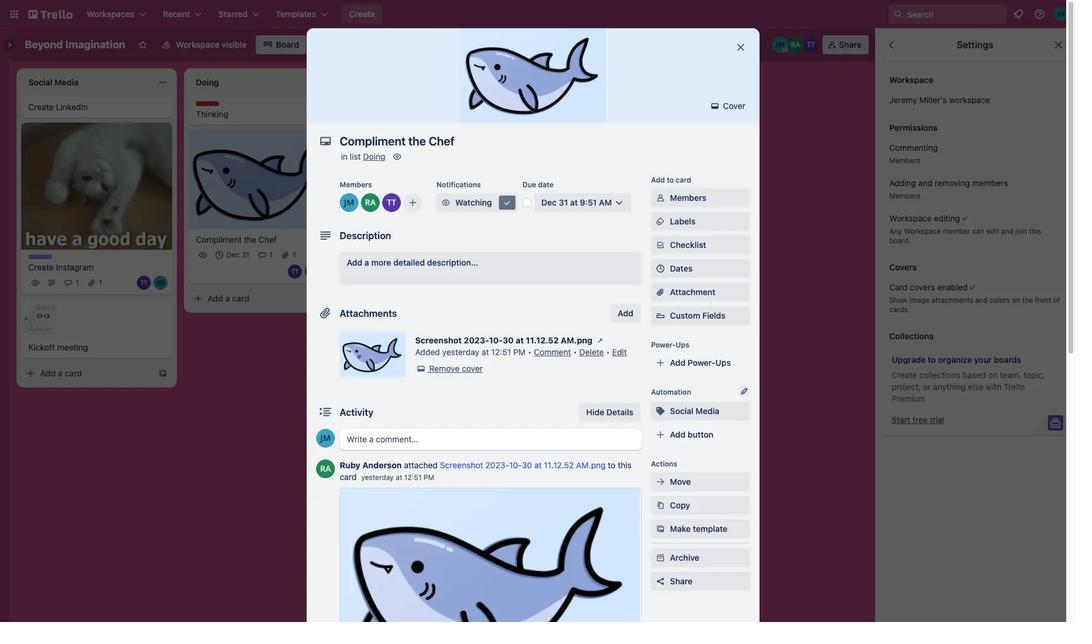 Task type: vqa. For each thing, say whether or not it's contained in the screenshot.
the bottom am.png
yes



Task type: locate. For each thing, give the bounding box(es) containing it.
add down kickoff
[[40, 369, 56, 379]]

0 vertical spatial am.png
[[561, 336, 592, 346]]

customize views image
[[312, 39, 324, 51]]

ups up add power-ups
[[676, 341, 689, 350]]

sm image up 'delete' link
[[594, 335, 606, 347]]

1 vertical spatial jeremy miller (jeremymiller198) image
[[340, 193, 359, 212]]

0 vertical spatial 10-
[[489, 336, 503, 346]]

a left more
[[365, 258, 369, 268]]

list right the "another"
[[590, 76, 602, 86]]

sm image for make template
[[655, 524, 666, 535]]

Board name text field
[[19, 35, 131, 54]]

and left colors
[[975, 296, 988, 305]]

share button right ruby anderson (rubyanderson7) icon
[[822, 35, 869, 54]]

0 vertical spatial yesterday
[[442, 347, 479, 357]]

beyond imagination
[[25, 38, 125, 51]]

0 vertical spatial 12:51
[[491, 347, 511, 357]]

0 horizontal spatial power-ups
[[594, 40, 637, 50]]

terry turtle (terryturtle) image
[[802, 37, 819, 53], [382, 193, 401, 212]]

ruby anderson (rubyanderson7) image left ruby
[[316, 460, 335, 479]]

at left 9:51
[[570, 198, 578, 208]]

2 vertical spatial jeremy miller (jeremymiller198) image
[[153, 276, 167, 290]]

sm image inside watching button
[[440, 197, 452, 209]]

workspace up jeremy
[[889, 75, 933, 85]]

Write a comment text field
[[340, 429, 642, 451]]

2 vertical spatial power-
[[688, 358, 715, 368]]

workspace down workspace editing
[[904, 227, 941, 236]]

0 horizontal spatial pm
[[424, 474, 434, 482]]

social
[[670, 406, 693, 416]]

power-ups left automation icon
[[594, 40, 637, 50]]

1 horizontal spatial and
[[975, 296, 988, 305]]

to
[[667, 176, 674, 185], [928, 355, 936, 365], [608, 461, 616, 471]]

1 vertical spatial pm
[[424, 474, 434, 482]]

share for the bottommost the share button
[[670, 577, 693, 587]]

1 vertical spatial 30
[[522, 461, 532, 471]]

1 vertical spatial share
[[670, 577, 693, 587]]

create linkedin
[[28, 102, 88, 112]]

add up automation
[[670, 358, 686, 368]]

add a card button down dec 31
[[189, 289, 321, 308]]

ups inside button
[[622, 40, 637, 50]]

1 horizontal spatial this
[[1029, 227, 1041, 236]]

add left more
[[347, 258, 362, 268]]

power- up add another list button
[[594, 40, 622, 50]]

make template link
[[651, 520, 750, 539]]

members down commenting
[[889, 156, 920, 165]]

ups left automation icon
[[622, 40, 637, 50]]

a down kickoff meeting
[[58, 369, 62, 379]]

None text field
[[334, 131, 723, 152]]

sm image down add to card
[[655, 192, 666, 204]]

2 vertical spatial a
[[58, 369, 62, 379]]

1 vertical spatial share button
[[651, 573, 750, 591]]

1 vertical spatial dec
[[226, 250, 240, 259]]

front
[[1035, 296, 1051, 305]]

and inside adding and removing members members
[[918, 178, 933, 188]]

at
[[570, 198, 578, 208], [516, 336, 524, 346], [482, 347, 489, 357], [534, 461, 542, 471], [396, 474, 402, 482]]

0 vertical spatial to
[[667, 176, 674, 185]]

board link
[[256, 35, 306, 54]]

this inside to this card
[[618, 461, 632, 471]]

create for create linkedin
[[28, 102, 54, 112]]

0 vertical spatial add a card button
[[189, 289, 321, 308]]

add up edit link
[[618, 308, 633, 318]]

jeremy miller (jeremymiller198) image inside primary element
[[1054, 7, 1068, 21]]

ruby anderson (rubyanderson7) image
[[361, 193, 380, 212], [321, 265, 335, 279], [316, 460, 335, 479]]

else
[[968, 382, 984, 392]]

ups
[[622, 40, 637, 50], [676, 341, 689, 350], [715, 358, 731, 368]]

kickoff
[[28, 343, 55, 353]]

workspace left visible
[[176, 40, 219, 50]]

0 notifications image
[[1011, 7, 1026, 21]]

on up with
[[988, 370, 998, 380]]

to up members link
[[667, 176, 674, 185]]

terry turtle (terryturtle) image down create instagram link
[[137, 276, 151, 290]]

and left join
[[1001, 227, 1013, 236]]

list
[[590, 76, 602, 86], [350, 152, 361, 162]]

attachment button
[[651, 283, 750, 302]]

this left actions
[[618, 461, 632, 471]]

11.12.52
[[526, 336, 559, 346], [544, 461, 574, 471]]

0 vertical spatial 31
[[559, 198, 568, 208]]

doing
[[363, 152, 385, 162]]

delete
[[579, 347, 604, 357]]

create inside create instagram link
[[28, 263, 54, 273]]

sm image inside social media button
[[655, 406, 666, 418]]

2 horizontal spatial to
[[928, 355, 936, 365]]

ruby anderson (rubyanderson7) image left more
[[321, 265, 335, 279]]

0 horizontal spatial power-
[[594, 40, 622, 50]]

anything
[[933, 382, 966, 392]]

the
[[244, 235, 256, 245], [1022, 296, 1033, 305]]

add left button
[[670, 430, 686, 440]]

list inside button
[[590, 76, 602, 86]]

filters button
[[718, 35, 763, 54]]

1 horizontal spatial terry turtle (terryturtle) image
[[288, 265, 302, 279]]

10- down write a comment text box
[[509, 461, 522, 471]]

on inside upgrade to organize your boards create collections based on team, topic, project, or anything else with trello premium
[[988, 370, 998, 380]]

0 vertical spatial list
[[590, 76, 602, 86]]

add to card
[[651, 176, 691, 185]]

0 horizontal spatial share button
[[651, 573, 750, 591]]

0 vertical spatial ruby anderson (rubyanderson7) image
[[361, 193, 380, 212]]

dec down date
[[541, 198, 557, 208]]

2023-
[[464, 336, 489, 346], [485, 461, 509, 471]]

am.png up delete
[[561, 336, 592, 346]]

pm down the screenshot 2023-10-30 at 11.12.52 am.png
[[513, 347, 526, 357]]

0 horizontal spatial to
[[608, 461, 616, 471]]

create inside create linkedin "link"
[[28, 102, 54, 112]]

1 horizontal spatial dec
[[541, 198, 557, 208]]

star or unstar board image
[[138, 40, 148, 50]]

31
[[559, 198, 568, 208], [242, 250, 249, 259]]

workspace for workspace visible
[[176, 40, 219, 50]]

2 horizontal spatial jeremy miller (jeremymiller198) image
[[1054, 7, 1068, 21]]

boards
[[994, 355, 1021, 365]]

0 horizontal spatial yesterday
[[361, 474, 394, 482]]

workspace
[[176, 40, 219, 50], [889, 75, 933, 85], [889, 213, 932, 224], [904, 227, 941, 236]]

0 horizontal spatial share
[[670, 577, 693, 587]]

and inside any workspace member can edit and join this board.
[[1001, 227, 1013, 236]]

sm image inside archive link
[[655, 553, 666, 564]]

a
[[365, 258, 369, 268], [225, 294, 230, 304], [58, 369, 62, 379]]

1 vertical spatial this
[[618, 461, 632, 471]]

share button down archive link
[[651, 573, 750, 591]]

yesterday up remove cover
[[442, 347, 479, 357]]

1 vertical spatial to
[[928, 355, 936, 365]]

ruby anderson attached screenshot 2023-10-30 at 11.12.52 am.png
[[340, 461, 606, 471]]

this right join
[[1029, 227, 1041, 236]]

sm image down actions
[[655, 476, 666, 488]]

at up cover
[[482, 347, 489, 357]]

screenshot
[[415, 336, 462, 346], [440, 461, 483, 471]]

jeremy
[[889, 95, 917, 105]]

enabled
[[937, 282, 968, 293]]

yesterday
[[442, 347, 479, 357], [361, 474, 394, 482]]

0 horizontal spatial 30
[[503, 336, 514, 346]]

imagination
[[65, 38, 125, 51]]

the left front
[[1022, 296, 1033, 305]]

1 vertical spatial list
[[350, 152, 361, 162]]

details
[[606, 407, 633, 418]]

sm image for "cover" link
[[709, 100, 721, 112]]

sm image left make
[[655, 524, 666, 535]]

screenshot up added
[[415, 336, 462, 346]]

power- up automation
[[688, 358, 715, 368]]

open information menu image
[[1034, 8, 1046, 20]]

0 vertical spatial power-ups
[[594, 40, 637, 50]]

sm image inside move link
[[655, 476, 666, 488]]

0 vertical spatial the
[[244, 235, 256, 245]]

1 vertical spatial 10-
[[509, 461, 522, 471]]

ruby
[[340, 461, 360, 471]]

add a card button down kickoff meeting link
[[21, 365, 153, 384]]

on
[[1012, 296, 1020, 305], [988, 370, 998, 380]]

am.png down hide
[[576, 461, 606, 471]]

dec 31 at 9:51 am button
[[534, 193, 631, 212]]

0 horizontal spatial on
[[988, 370, 998, 380]]

sm image left social
[[655, 406, 666, 418]]

topic,
[[1024, 370, 1045, 380]]

the left chef
[[244, 235, 256, 245]]

labels
[[670, 216, 695, 226]]

edit
[[986, 227, 999, 236]]

1 vertical spatial 12:51
[[404, 474, 422, 482]]

Mark due date as complete checkbox
[[522, 198, 532, 208]]

31 inside dec 31 at 9:51 am button
[[559, 198, 568, 208]]

ups down fields on the right of page
[[715, 358, 731, 368]]

1 vertical spatial yesterday
[[361, 474, 394, 482]]

1 vertical spatial the
[[1022, 296, 1033, 305]]

show image attachments and colors on the front of cards.
[[889, 296, 1060, 314]]

sm image inside "cover" link
[[709, 100, 721, 112]]

card down ruby
[[340, 472, 357, 482]]

editing
[[934, 213, 960, 224]]

the inside show image attachments and colors on the front of cards.
[[1022, 296, 1033, 305]]

add a card down dec 31 option
[[208, 294, 249, 304]]

1 horizontal spatial list
[[590, 76, 602, 86]]

to up collections in the right bottom of the page
[[928, 355, 936, 365]]

0 horizontal spatial ups
[[622, 40, 637, 50]]

list right in
[[350, 152, 361, 162]]

add members to card image
[[408, 197, 418, 209]]

0 horizontal spatial dec
[[226, 250, 240, 259]]

anderson
[[362, 461, 402, 471]]

0 horizontal spatial 31
[[242, 250, 249, 259]]

cover
[[462, 364, 483, 374]]

1 horizontal spatial terry turtle (terryturtle) image
[[802, 37, 819, 53]]

2 vertical spatial and
[[975, 296, 988, 305]]

2023- down write a comment text box
[[485, 461, 509, 471]]

more
[[371, 258, 391, 268]]

create button
[[342, 5, 382, 24]]

card
[[676, 176, 691, 185], [232, 294, 249, 304], [65, 369, 82, 379], [340, 472, 357, 482]]

automation
[[651, 388, 691, 397]]

archive link
[[651, 549, 750, 568]]

on right colors
[[1012, 296, 1020, 305]]

cards.
[[889, 305, 910, 314]]

1 vertical spatial 31
[[242, 250, 249, 259]]

1 vertical spatial add a card button
[[21, 365, 153, 384]]

on inside show image attachments and colors on the front of cards.
[[1012, 296, 1020, 305]]

sm image
[[655, 192, 666, 204], [440, 197, 452, 209], [594, 335, 606, 347], [655, 406, 666, 418], [655, 476, 666, 488], [655, 524, 666, 535]]

am
[[599, 198, 612, 208]]

edit link
[[612, 347, 627, 357]]

can
[[972, 227, 984, 236]]

sm image inside members link
[[655, 192, 666, 204]]

terry turtle (terryturtle) image down compliment the chef link
[[288, 265, 302, 279]]

sm image for labels link
[[655, 216, 666, 228]]

1 vertical spatial and
[[1001, 227, 1013, 236]]

0 vertical spatial 30
[[503, 336, 514, 346]]

custom fields
[[670, 311, 725, 321]]

31 down compliment the chef
[[242, 250, 249, 259]]

0 vertical spatial and
[[918, 178, 933, 188]]

0 vertical spatial this
[[1029, 227, 1041, 236]]

0 horizontal spatial list
[[350, 152, 361, 162]]

1 vertical spatial screenshot
[[440, 461, 483, 471]]

dec for dec 31
[[226, 250, 240, 259]]

sm image
[[709, 100, 721, 112], [391, 151, 403, 163], [501, 197, 513, 209], [655, 216, 666, 228], [655, 239, 666, 251], [415, 363, 427, 375], [655, 500, 666, 512], [655, 553, 666, 564]]

a down dec 31 option
[[225, 294, 230, 304]]

sm image for copy link
[[655, 500, 666, 512]]

jeremy miller (jeremymiller198) image
[[772, 37, 788, 53], [304, 265, 318, 279], [316, 429, 335, 448]]

covers
[[910, 282, 935, 293]]

1 vertical spatial terry turtle (terryturtle) image
[[382, 193, 401, 212]]

0 vertical spatial share
[[839, 40, 862, 50]]

31 inside dec 31 option
[[242, 250, 249, 259]]

1 vertical spatial jeremy miller (jeremymiller198) image
[[304, 265, 318, 279]]

share down archive
[[670, 577, 693, 587]]

project,
[[892, 382, 921, 392]]

30 down write a comment text box
[[522, 461, 532, 471]]

yesterday down anderson
[[361, 474, 394, 482]]

workspace inside any workspace member can edit and join this board.
[[904, 227, 941, 236]]

dec
[[541, 198, 557, 208], [226, 250, 240, 259]]

board
[[276, 40, 299, 50]]

1 horizontal spatial on
[[1012, 296, 1020, 305]]

power- down custom
[[651, 341, 676, 350]]

create for create instagram
[[28, 263, 54, 273]]

workspace inside 'button'
[[176, 40, 219, 50]]

dates button
[[651, 259, 750, 278]]

1 horizontal spatial 12:51
[[491, 347, 511, 357]]

attachments
[[340, 308, 397, 319]]

share right ruby anderson (rubyanderson7) icon
[[839, 40, 862, 50]]

sm image down notifications
[[440, 197, 452, 209]]

dec inside dec 31 option
[[226, 250, 240, 259]]

2 vertical spatial jeremy miller (jeremymiller198) image
[[316, 429, 335, 448]]

sm image inside labels link
[[655, 216, 666, 228]]

sm image inside checklist link
[[655, 239, 666, 251]]

30 up added yesterday at 12:51 pm
[[503, 336, 514, 346]]

back to home image
[[28, 5, 73, 24]]

1 horizontal spatial 31
[[559, 198, 568, 208]]

to inside upgrade to organize your boards create collections based on team, topic, project, or anything else with trello premium
[[928, 355, 936, 365]]

create inside create button
[[349, 9, 375, 19]]

and right adding
[[918, 178, 933, 188]]

12:51 down attached
[[404, 474, 422, 482]]

workspace up any
[[889, 213, 932, 224]]

0 vertical spatial pm
[[513, 347, 526, 357]]

sm image inside watching button
[[501, 197, 513, 209]]

sm image for watching
[[440, 197, 452, 209]]

0 vertical spatial jeremy miller (jeremymiller198) image
[[1054, 7, 1068, 21]]

0 vertical spatial ups
[[622, 40, 637, 50]]

0 horizontal spatial the
[[244, 235, 256, 245]]

create instagram
[[28, 263, 94, 273]]

sm image inside copy link
[[655, 500, 666, 512]]

0 vertical spatial terry turtle (terryturtle) image
[[802, 37, 819, 53]]

10-
[[489, 336, 503, 346], [509, 461, 522, 471]]

move
[[670, 477, 691, 487]]

12:51 down the screenshot 2023-10-30 at 11.12.52 am.png
[[491, 347, 511, 357]]

button
[[688, 430, 713, 440]]

0 vertical spatial share button
[[822, 35, 869, 54]]

10- up added yesterday at 12:51 pm
[[489, 336, 503, 346]]

jeremy miller's workspace link
[[882, 90, 1068, 111]]

0 horizontal spatial jeremy miller (jeremymiller198) image
[[153, 276, 167, 290]]

1 horizontal spatial add a card button
[[189, 289, 321, 308]]

add button
[[670, 430, 713, 440]]

archive
[[670, 553, 699, 563]]

doing link
[[363, 152, 385, 162]]

0 horizontal spatial add a card button
[[21, 365, 153, 384]]

members down adding
[[889, 192, 920, 201]]

1 horizontal spatial share
[[839, 40, 862, 50]]

sm image for members
[[655, 192, 666, 204]]

thinking link
[[196, 109, 333, 120]]

share
[[839, 40, 862, 50], [670, 577, 693, 587]]

start
[[892, 415, 910, 425]]

at down anderson
[[396, 474, 402, 482]]

pm down attached
[[424, 474, 434, 482]]

2 horizontal spatial and
[[1001, 227, 1013, 236]]

this
[[1029, 227, 1041, 236], [618, 461, 632, 471]]

actions
[[651, 460, 677, 469]]

terry turtle (terryturtle) image
[[288, 265, 302, 279], [137, 276, 151, 290]]

0 vertical spatial dec
[[541, 198, 557, 208]]

miller's
[[919, 95, 947, 105]]

1 vertical spatial a
[[225, 294, 230, 304]]

dec inside dec 31 at 9:51 am button
[[541, 198, 557, 208]]

power-ups inside button
[[594, 40, 637, 50]]

jeremy miller (jeremymiller198) image
[[1054, 7, 1068, 21], [340, 193, 359, 212], [153, 276, 167, 290]]

0 vertical spatial on
[[1012, 296, 1020, 305]]

to inside to this card
[[608, 461, 616, 471]]

0 horizontal spatial and
[[918, 178, 933, 188]]

31 left 9:51
[[559, 198, 568, 208]]

sm image inside make template 'link'
[[655, 524, 666, 535]]

remove
[[429, 364, 460, 374]]

instagram
[[56, 263, 94, 273]]

add down dec 31 option
[[208, 294, 223, 304]]

workspace for workspace
[[889, 75, 933, 85]]

0 vertical spatial power-
[[594, 40, 622, 50]]

add a card down kickoff meeting
[[40, 369, 82, 379]]

show
[[889, 296, 907, 305]]

ruby anderson (rubyanderson7) image up description at the top left of the page
[[361, 193, 380, 212]]

description
[[340, 231, 391, 241]]

add a card button
[[189, 289, 321, 308], [21, 365, 153, 384]]

compliment the chef link
[[196, 234, 333, 246]]

to left actions
[[608, 461, 616, 471]]

power-ups down custom
[[651, 341, 689, 350]]

0 vertical spatial a
[[365, 258, 369, 268]]

2023- up added yesterday at 12:51 pm
[[464, 336, 489, 346]]

dec down compliment the chef
[[226, 250, 240, 259]]

screenshot down write a comment text box
[[440, 461, 483, 471]]

2 vertical spatial to
[[608, 461, 616, 471]]

1 horizontal spatial the
[[1022, 296, 1033, 305]]



Task type: describe. For each thing, give the bounding box(es) containing it.
yesterday at 12:51 pm link
[[361, 474, 434, 482]]

1 down chef
[[269, 250, 273, 259]]

create linkedin link
[[28, 101, 165, 113]]

adding
[[889, 178, 916, 188]]

kickoff meeting
[[28, 343, 88, 353]]

0 vertical spatial jeremy miller (jeremymiller198) image
[[772, 37, 788, 53]]

workspace editing
[[889, 213, 960, 224]]

2 horizontal spatial power-
[[688, 358, 715, 368]]

watching
[[455, 198, 492, 208]]

copy link
[[651, 497, 750, 515]]

chef
[[259, 235, 277, 245]]

colors
[[990, 296, 1010, 305]]

based
[[963, 370, 986, 380]]

add left the "another"
[[540, 76, 556, 86]]

fields
[[702, 311, 725, 321]]

1 down instagram
[[75, 279, 79, 287]]

0 vertical spatial add a card
[[208, 294, 249, 304]]

create from template… image
[[493, 107, 502, 117]]

at up added yesterday at 12:51 pm
[[516, 336, 524, 346]]

remove cover
[[429, 364, 483, 374]]

9:51
[[580, 198, 597, 208]]

commenting members
[[889, 143, 938, 165]]

2 vertical spatial ruby anderson (rubyanderson7) image
[[316, 460, 335, 479]]

compliment the chef
[[196, 235, 277, 245]]

another
[[558, 76, 588, 86]]

any
[[889, 227, 902, 236]]

1 horizontal spatial pm
[[513, 347, 526, 357]]

sm image for archive link
[[655, 553, 666, 564]]

1 vertical spatial 2023-
[[485, 461, 509, 471]]

ruby anderson (rubyanderson7) image
[[787, 37, 804, 53]]

any workspace member can edit and join this board.
[[889, 227, 1041, 245]]

added yesterday at 12:51 pm
[[415, 347, 526, 357]]

meeting
[[57, 343, 88, 353]]

card up members link
[[676, 176, 691, 185]]

premium
[[892, 394, 925, 404]]

primary element
[[0, 0, 1075, 28]]

thoughts thinking
[[196, 101, 228, 119]]

1 vertical spatial 11.12.52
[[544, 461, 574, 471]]

0 vertical spatial 11.12.52
[[526, 336, 559, 346]]

to for card
[[667, 176, 674, 185]]

collections
[[889, 331, 934, 341]]

1 vertical spatial power-
[[651, 341, 676, 350]]

custom fields button
[[651, 310, 750, 322]]

to this card
[[340, 461, 632, 482]]

social media button
[[651, 402, 750, 421]]

2 horizontal spatial ups
[[715, 358, 731, 368]]

1 vertical spatial ruby anderson (rubyanderson7) image
[[321, 265, 335, 279]]

remove cover link
[[415, 363, 483, 375]]

add power-ups
[[670, 358, 731, 368]]

and inside show image attachments and colors on the front of cards.
[[975, 296, 988, 305]]

automation image
[[647, 35, 663, 52]]

start free trial button
[[892, 415, 944, 426]]

template
[[693, 524, 727, 534]]

0 vertical spatial 2023-
[[464, 336, 489, 346]]

1 down compliment the chef link
[[293, 250, 296, 259]]

add up members link
[[651, 176, 665, 185]]

with
[[986, 382, 1002, 392]]

create inside upgrade to organize your boards create collections based on team, topic, project, or anything else with trello premium
[[892, 370, 917, 380]]

1 horizontal spatial jeremy miller (jeremymiller198) image
[[340, 193, 359, 212]]

Search field
[[903, 5, 1006, 23]]

free
[[912, 415, 928, 425]]

members up labels
[[670, 193, 706, 203]]

attachment
[[670, 287, 715, 297]]

power-ups button
[[570, 35, 644, 54]]

at inside button
[[570, 198, 578, 208]]

date
[[538, 180, 554, 189]]

workspace
[[949, 95, 990, 105]]

sm image for remove cover link in the bottom left of the page
[[415, 363, 427, 375]]

0 horizontal spatial add a card
[[40, 369, 82, 379]]

2 horizontal spatial a
[[365, 258, 369, 268]]

members down in list doing at the top left of the page
[[340, 180, 372, 189]]

color: purple, title: none image
[[28, 255, 52, 260]]

create from template… image
[[158, 369, 167, 379]]

0 vertical spatial screenshot
[[415, 336, 462, 346]]

1 vertical spatial am.png
[[576, 461, 606, 471]]

yesterday at 12:51 pm
[[361, 474, 434, 482]]

added
[[415, 347, 440, 357]]

compliment
[[196, 235, 242, 245]]

0 horizontal spatial 12:51
[[404, 474, 422, 482]]

watching button
[[436, 193, 518, 212]]

31 for dec 31
[[242, 250, 249, 259]]

add another list button
[[519, 68, 679, 94]]

add another list
[[540, 76, 602, 86]]

add button
[[611, 304, 640, 323]]

1 horizontal spatial yesterday
[[442, 347, 479, 357]]

1 vertical spatial ups
[[676, 341, 689, 350]]

this inside any workspace member can edit and join this board.
[[1029, 227, 1041, 236]]

board.
[[889, 236, 911, 245]]

1 horizontal spatial 10-
[[509, 461, 522, 471]]

power- inside button
[[594, 40, 622, 50]]

members
[[972, 178, 1008, 188]]

members inside commenting members
[[889, 156, 920, 165]]

card down meeting
[[65, 369, 82, 379]]

hide
[[586, 407, 604, 418]]

custom
[[670, 311, 700, 321]]

adding and removing members members
[[889, 178, 1008, 201]]

color: bold red, title: "thoughts" element
[[196, 101, 228, 110]]

create instagram link
[[28, 262, 165, 274]]

trial
[[930, 415, 944, 425]]

members inside adding and removing members members
[[889, 192, 920, 201]]

create for create
[[349, 9, 375, 19]]

edit
[[612, 347, 627, 357]]

dec for dec 31 at 9:51 am
[[541, 198, 557, 208]]

dates
[[670, 264, 693, 274]]

sm image for checklist link
[[655, 239, 666, 251]]

1 down create instagram link
[[99, 279, 102, 287]]

31 for dec 31 at 9:51 am
[[559, 198, 568, 208]]

add button button
[[651, 426, 750, 445]]

Dec 31 checkbox
[[212, 248, 253, 262]]

due
[[522, 180, 536, 189]]

image
[[909, 296, 930, 305]]

card inside to this card
[[340, 472, 357, 482]]

labels link
[[651, 212, 750, 231]]

card down dec 31
[[232, 294, 249, 304]]

commenting
[[889, 143, 938, 153]]

upgrade
[[892, 355, 926, 365]]

0 horizontal spatial terry turtle (terryturtle) image
[[382, 193, 401, 212]]

due date
[[522, 180, 554, 189]]

share for topmost the share button
[[839, 40, 862, 50]]

description…
[[427, 258, 478, 268]]

settings
[[957, 40, 993, 50]]

comment link
[[534, 347, 571, 357]]

linkedin
[[56, 102, 88, 112]]

to for organize
[[928, 355, 936, 365]]

notifications
[[436, 180, 481, 189]]

search image
[[893, 9, 903, 19]]

at down write a comment text box
[[534, 461, 542, 471]]

media
[[696, 406, 719, 416]]

start free trial
[[892, 415, 944, 425]]

permissions
[[889, 123, 938, 133]]

comment
[[534, 347, 571, 357]]

checklist
[[670, 240, 706, 250]]

1 horizontal spatial power-ups
[[651, 341, 689, 350]]

social media
[[670, 406, 719, 416]]

screenshot 2023-10-30 at 11.12.52 am.png link
[[440, 461, 606, 471]]

0 horizontal spatial 10-
[[489, 336, 503, 346]]

sm image for move
[[655, 476, 666, 488]]

team,
[[1000, 370, 1021, 380]]

or
[[923, 382, 931, 392]]

beyond
[[25, 38, 63, 51]]

card
[[889, 282, 908, 293]]

workspace for workspace editing
[[889, 213, 932, 224]]

0 horizontal spatial terry turtle (terryturtle) image
[[137, 276, 151, 290]]

cover link
[[705, 97, 752, 116]]

detailed
[[393, 258, 425, 268]]

1 horizontal spatial 30
[[522, 461, 532, 471]]

join
[[1015, 227, 1027, 236]]



